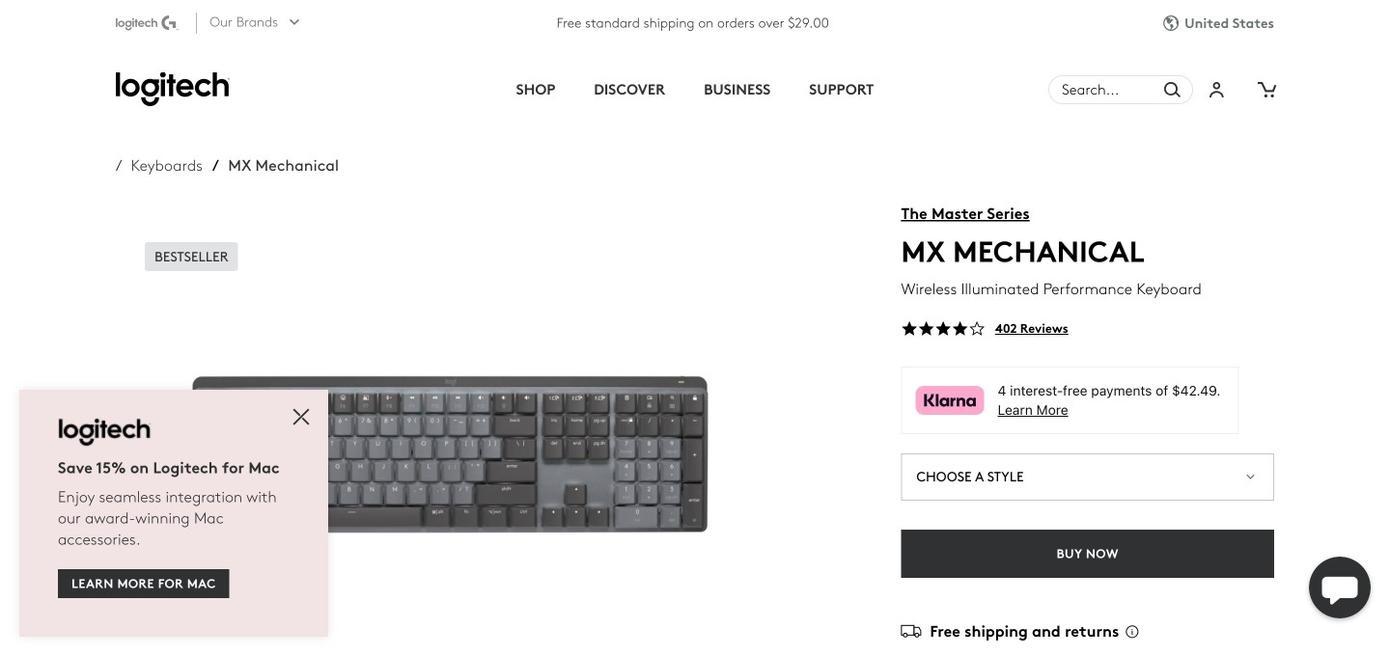 Task type: locate. For each thing, give the bounding box(es) containing it.
tab list inside logitech region
[[375, 46, 1015, 133]]

logitech region
[[0, 0, 1390, 657]]

shipping info image
[[1119, 618, 1148, 645]]

star image
[[918, 321, 935, 337], [935, 321, 952, 337], [952, 321, 969, 337]]

tab list
[[375, 46, 1015, 133]]

site notification dialog
[[19, 390, 328, 637]]



Task type: describe. For each thing, give the bounding box(es) containing it.
empty star image
[[969, 321, 986, 337]]

1 star image from the left
[[918, 321, 935, 337]]

hero logo image
[[116, 72, 230, 107]]

2 world image
[[1164, 15, 1185, 31]]

mx mechanical view 1 image
[[116, 220, 784, 657]]

3 star image from the left
[[952, 321, 969, 337]]

2 star image from the left
[[935, 321, 952, 337]]

star image
[[901, 321, 918, 337]]

logitech g image
[[116, 15, 180, 31]]

breadcrumb navigation menu element
[[116, 156, 784, 175]]



Task type: vqa. For each thing, say whether or not it's contained in the screenshot.
The Mx Mechanical View 4 image
no



